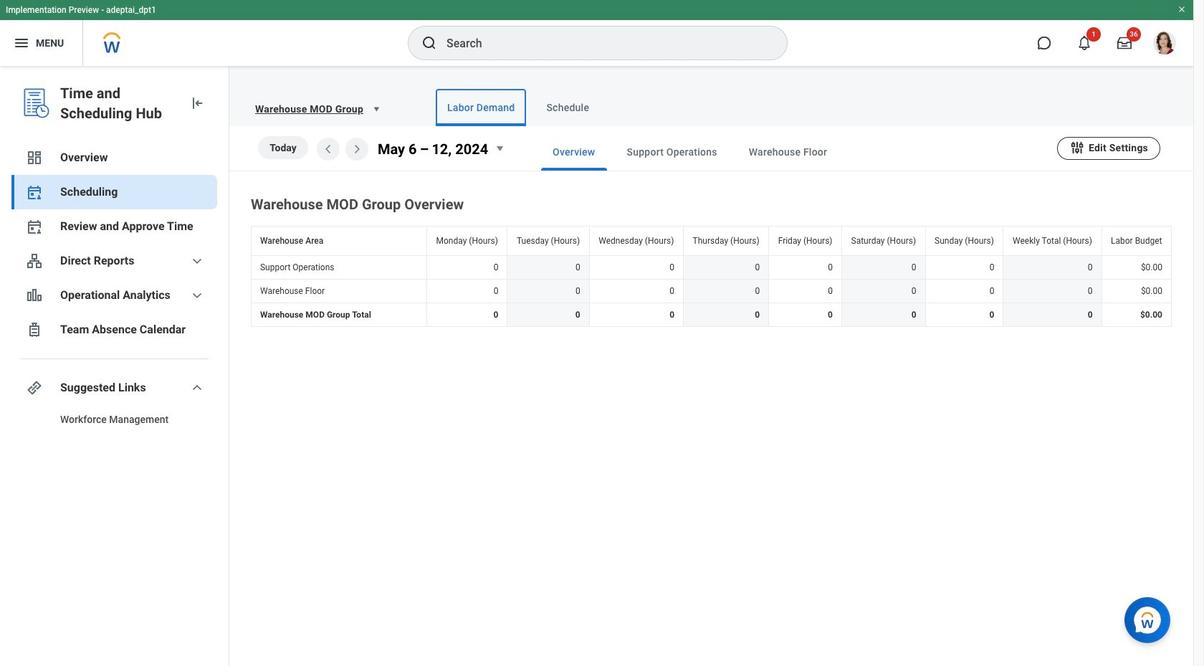 Task type: vqa. For each thing, say whether or not it's contained in the screenshot.
Compensation Review Statement at the left of the page
no



Task type: describe. For each thing, give the bounding box(es) containing it.
time and scheduling hub element
[[60, 83, 177, 123]]

caret down small image
[[369, 102, 384, 116]]

notifications large image
[[1078, 36, 1092, 50]]

1 calendar user solid image from the top
[[26, 184, 43, 201]]

chevron down small image for "link" image at the left
[[189, 379, 206, 396]]

chevron down small image for chart image
[[189, 287, 206, 304]]

1 vertical spatial tab list
[[513, 133, 1058, 171]]

chevron right small image
[[348, 140, 366, 158]]

dashboard image
[[26, 149, 43, 166]]

link image
[[26, 379, 43, 396]]

chart image
[[26, 287, 43, 304]]



Task type: locate. For each thing, give the bounding box(es) containing it.
Search Workday  search field
[[447, 27, 758, 59]]

0 vertical spatial tab list
[[407, 89, 1177, 126]]

banner
[[0, 0, 1194, 66]]

chevron left small image
[[320, 140, 337, 158]]

close environment banner image
[[1178, 5, 1187, 14]]

task timeoff image
[[26, 321, 43, 338]]

tab list
[[407, 89, 1177, 126], [513, 133, 1058, 171]]

1 chevron down small image from the top
[[189, 287, 206, 304]]

0 vertical spatial calendar user solid image
[[26, 184, 43, 201]]

justify image
[[13, 34, 30, 52]]

calendar user solid image
[[26, 184, 43, 201], [26, 218, 43, 235]]

navigation pane region
[[0, 66, 229, 666]]

2 calendar user solid image from the top
[[26, 218, 43, 235]]

search image
[[421, 34, 438, 52]]

transformation import image
[[189, 95, 206, 112]]

profile logan mcneil image
[[1154, 32, 1177, 57]]

calendar user solid image up the view team image on the left top of page
[[26, 218, 43, 235]]

configure image
[[1070, 139, 1085, 155]]

1 vertical spatial calendar user solid image
[[26, 218, 43, 235]]

0 vertical spatial chevron down small image
[[189, 287, 206, 304]]

caret down small image
[[491, 140, 508, 157]]

calendar user solid image down dashboard icon
[[26, 184, 43, 201]]

view team image
[[26, 252, 43, 270]]

chevron down small image
[[189, 287, 206, 304], [189, 379, 206, 396]]

inbox large image
[[1118, 36, 1132, 50]]

chevron down small image
[[189, 252, 206, 270]]

2 chevron down small image from the top
[[189, 379, 206, 396]]

1 vertical spatial chevron down small image
[[189, 379, 206, 396]]

tab panel
[[229, 126, 1194, 330]]



